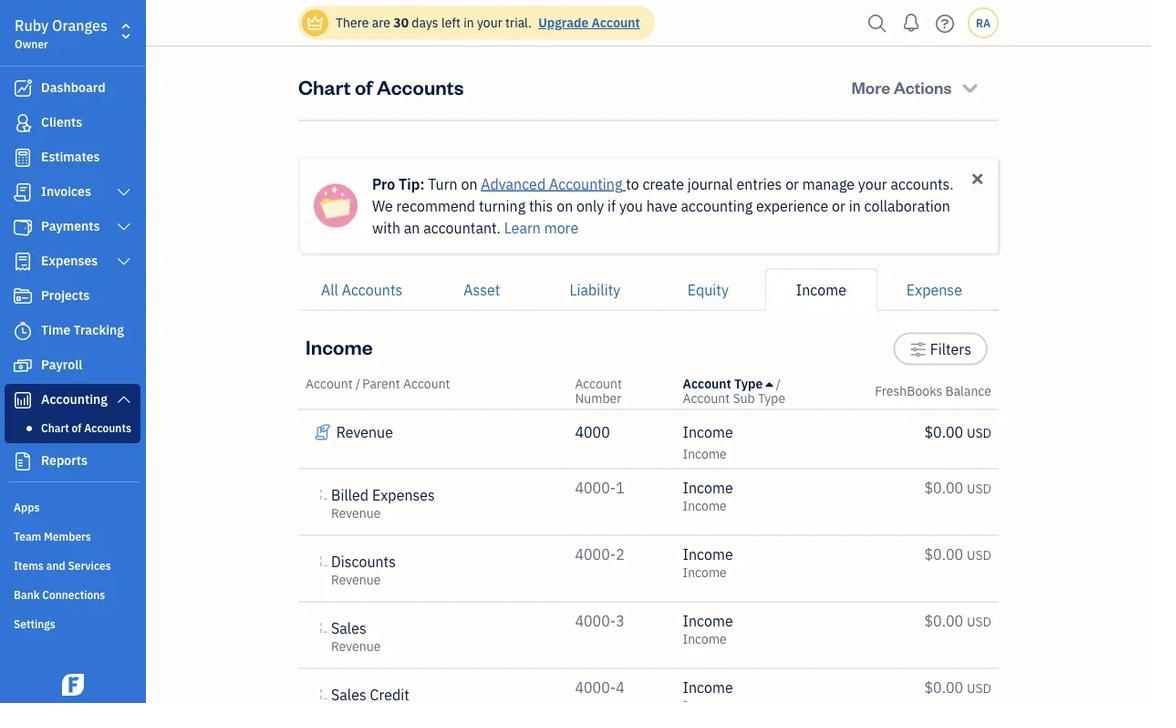 Task type: locate. For each thing, give the bounding box(es) containing it.
1 vertical spatial chevron large down image
[[116, 392, 132, 407]]

accounts down the days
[[377, 74, 464, 100]]

1 vertical spatial on
[[557, 196, 573, 215]]

more actions
[[852, 76, 952, 98]]

account number
[[575, 375, 622, 407]]

income income
[[683, 422, 733, 462], [683, 478, 733, 514], [683, 545, 733, 581], [683, 611, 733, 647]]

freshbooks balance
[[875, 382, 992, 399]]

or up experience
[[786, 174, 799, 193]]

0 vertical spatial your
[[477, 14, 503, 31]]

in
[[464, 14, 474, 31], [849, 196, 861, 215]]

2 chevron large down image from the top
[[116, 392, 132, 407]]

accounting inside main element
[[41, 391, 108, 408]]

1 vertical spatial of
[[72, 421, 82, 435]]

an
[[404, 218, 420, 237]]

0 vertical spatial of
[[355, 74, 373, 100]]

4000-2
[[575, 545, 625, 564]]

chevron large down image for accounting
[[116, 392, 132, 407]]

1 vertical spatial expenses
[[372, 485, 435, 505]]

of
[[355, 74, 373, 100], [72, 421, 82, 435]]

we
[[372, 196, 393, 215]]

services
[[68, 558, 111, 573]]

income income right 1
[[683, 478, 733, 514]]

client image
[[12, 114, 34, 132]]

expense
[[907, 280, 963, 299]]

accounts right 'all'
[[342, 280, 403, 299]]

$0.00 usd for 1
[[925, 478, 992, 497]]

chevron large down image for invoices
[[116, 185, 132, 200]]

on inside to create journal entries or manage your accounts. we recommend turning this on only if  you have accounting experience or in collaboration with an accountant.
[[557, 196, 573, 215]]

accounting up only
[[549, 174, 623, 193]]

4000- for 1
[[575, 478, 616, 497]]

your for trial.
[[477, 14, 503, 31]]

4000- down 4000-2
[[575, 611, 616, 631]]

$0.00 for 3
[[925, 611, 964, 631]]

1 vertical spatial chart of accounts
[[41, 421, 131, 435]]

experience
[[756, 196, 829, 215]]

expenses down payments link
[[41, 252, 98, 269]]

more
[[544, 218, 579, 237]]

income income right 3
[[683, 611, 733, 647]]

expenses inside 'link'
[[41, 252, 98, 269]]

if
[[608, 196, 616, 215]]

1 income income from the top
[[683, 422, 733, 462]]

1 vertical spatial in
[[849, 196, 861, 215]]

1 chevron large down image from the top
[[116, 220, 132, 235]]

4000- down 4000
[[575, 478, 616, 497]]

filters button
[[894, 333, 988, 365]]

chart of accounts
[[298, 74, 464, 100], [41, 421, 131, 435]]

1 vertical spatial chevron large down image
[[116, 255, 132, 269]]

1 horizontal spatial your
[[858, 174, 888, 193]]

1 horizontal spatial chart
[[298, 74, 351, 100]]

0 horizontal spatial expenses
[[41, 252, 98, 269]]

2 income income from the top
[[683, 478, 733, 514]]

close image
[[970, 170, 986, 187]]

dashboard
[[41, 79, 106, 96]]

settings image
[[910, 338, 927, 360]]

your up 'collaboration'
[[858, 174, 888, 193]]

$0.00
[[925, 422, 964, 442], [925, 478, 964, 497], [925, 545, 964, 564], [925, 611, 964, 631], [925, 678, 964, 697]]

1 vertical spatial accounts
[[342, 280, 403, 299]]

income
[[796, 280, 847, 299], [306, 334, 373, 360], [683, 422, 733, 442], [683, 445, 727, 462], [683, 478, 733, 497], [683, 497, 727, 514], [683, 545, 733, 564], [683, 564, 727, 581], [683, 611, 733, 631], [683, 631, 727, 647], [683, 678, 733, 697]]

oranges
[[52, 16, 108, 35]]

1 horizontal spatial accounting
[[549, 174, 623, 193]]

expense image
[[12, 253, 34, 271]]

on
[[461, 174, 478, 193], [557, 196, 573, 215]]

3 $0.00 usd from the top
[[925, 545, 992, 564]]

chart of accounts down 'are'
[[298, 74, 464, 100]]

type
[[735, 375, 763, 392], [758, 390, 786, 407]]

ra button
[[968, 7, 999, 38]]

4 income income from the top
[[683, 611, 733, 647]]

4000- down 4000-3 at the bottom
[[575, 678, 616, 697]]

on right 'turn'
[[461, 174, 478, 193]]

accounts inside main element
[[84, 421, 131, 435]]

of down there
[[355, 74, 373, 100]]

1 $0.00 from the top
[[925, 422, 964, 442]]

revenue up sales
[[331, 571, 381, 588]]

on up more
[[557, 196, 573, 215]]

chevron large down image down payments link
[[116, 255, 132, 269]]

advanced
[[481, 174, 546, 193]]

or down manage
[[832, 196, 846, 215]]

5 $0.00 usd from the top
[[925, 678, 992, 697]]

1 vertical spatial or
[[832, 196, 846, 215]]

0 vertical spatial chevron large down image
[[116, 185, 132, 200]]

0 horizontal spatial /
[[356, 375, 361, 392]]

filters
[[931, 339, 972, 359]]

trial.
[[506, 14, 532, 31]]

$0.00 usd for 4
[[925, 678, 992, 697]]

journal
[[688, 174, 733, 193]]

$0.00 usd for 3
[[925, 611, 992, 631]]

notifications image
[[897, 5, 926, 41]]

1 vertical spatial chart
[[41, 421, 69, 435]]

estimates link
[[5, 141, 141, 174]]

2
[[616, 545, 625, 564]]

accounts down accounting link
[[84, 421, 131, 435]]

2 4000- from the top
[[575, 545, 616, 564]]

2 chevron large down image from the top
[[116, 255, 132, 269]]

4000-
[[575, 478, 616, 497], [575, 545, 616, 564], [575, 611, 616, 631], [575, 678, 616, 697]]

account sub type
[[683, 390, 786, 407]]

1 horizontal spatial /
[[776, 375, 781, 392]]

items and services
[[14, 558, 111, 573]]

in down manage
[[849, 196, 861, 215]]

30
[[394, 14, 409, 31]]

4 4000- from the top
[[575, 678, 616, 697]]

in right left at the top left of page
[[464, 14, 474, 31]]

4 $0.00 usd from the top
[[925, 611, 992, 631]]

4 $0.00 from the top
[[925, 611, 964, 631]]

or
[[786, 174, 799, 193], [832, 196, 846, 215]]

income income for 1
[[683, 478, 733, 514]]

account
[[592, 14, 640, 31], [306, 375, 353, 392], [403, 375, 450, 392], [575, 375, 622, 392], [683, 375, 732, 392], [683, 390, 730, 407]]

of down accounting link
[[72, 421, 82, 435]]

4
[[616, 678, 625, 697]]

bank
[[14, 588, 40, 602]]

report image
[[12, 453, 34, 471]]

chevron large down image right the invoices
[[116, 185, 132, 200]]

2 $0.00 from the top
[[925, 478, 964, 497]]

more
[[852, 76, 891, 98]]

caretup image
[[766, 376, 773, 391]]

3 4000- from the top
[[575, 611, 616, 631]]

3 usd from the top
[[967, 547, 992, 563]]

5 $0.00 from the top
[[925, 678, 964, 697]]

all accounts
[[321, 280, 403, 299]]

2 vertical spatial accounts
[[84, 421, 131, 435]]

1 chevron large down image from the top
[[116, 185, 132, 200]]

dashboard link
[[5, 72, 141, 105]]

1 usd from the top
[[967, 424, 992, 441]]

owner
[[15, 36, 48, 51]]

0 horizontal spatial accounting
[[41, 391, 108, 408]]

0 horizontal spatial chart of accounts
[[41, 421, 131, 435]]

1 4000- from the top
[[575, 478, 616, 497]]

chart of accounts down accounting link
[[41, 421, 131, 435]]

0 vertical spatial chart
[[298, 74, 351, 100]]

chevron large down image for payments
[[116, 220, 132, 235]]

$0.00 for 2
[[925, 545, 964, 564]]

0 horizontal spatial or
[[786, 174, 799, 193]]

number
[[575, 390, 622, 407]]

1 horizontal spatial or
[[832, 196, 846, 215]]

2 usd from the top
[[967, 480, 992, 497]]

expenses
[[41, 252, 98, 269], [372, 485, 435, 505]]

expenses right billed
[[372, 485, 435, 505]]

1 horizontal spatial expenses
[[372, 485, 435, 505]]

0 horizontal spatial of
[[72, 421, 82, 435]]

2 / from the left
[[776, 375, 781, 392]]

chart inside main element
[[41, 421, 69, 435]]

4000- for 2
[[575, 545, 616, 564]]

0 horizontal spatial on
[[461, 174, 478, 193]]

usd for 3
[[967, 613, 992, 630]]

chevron large down image inside invoices 'link'
[[116, 185, 132, 200]]

clients link
[[5, 107, 141, 140]]

1 horizontal spatial on
[[557, 196, 573, 215]]

chevron large down image up chart of accounts link
[[116, 392, 132, 407]]

accounting up chart of accounts link
[[41, 391, 108, 408]]

chevron large down image inside accounting link
[[116, 392, 132, 407]]

4 usd from the top
[[967, 613, 992, 630]]

1 vertical spatial accounting
[[41, 391, 108, 408]]

type right the sub
[[758, 390, 786, 407]]

1 horizontal spatial chart of accounts
[[298, 74, 464, 100]]

0 vertical spatial accounting
[[549, 174, 623, 193]]

chevron large down image
[[116, 220, 132, 235], [116, 255, 132, 269]]

invoice image
[[12, 183, 34, 202]]

3 $0.00 from the top
[[925, 545, 964, 564]]

freshbooks image
[[58, 674, 88, 696]]

payments
[[41, 218, 100, 235]]

0 horizontal spatial chart
[[41, 421, 69, 435]]

income income down account sub type
[[683, 422, 733, 462]]

your left trial.
[[477, 14, 503, 31]]

1 horizontal spatial in
[[849, 196, 861, 215]]

left
[[442, 14, 461, 31]]

reports
[[41, 452, 88, 469]]

1 vertical spatial your
[[858, 174, 888, 193]]

have
[[647, 196, 678, 215]]

apps link
[[5, 493, 141, 520]]

time tracking link
[[5, 315, 141, 348]]

your inside to create journal entries or manage your accounts. we recommend turning this on only if  you have accounting experience or in collaboration with an accountant.
[[858, 174, 888, 193]]

income income right 2
[[683, 545, 733, 581]]

are
[[372, 14, 390, 31]]

revenue up discounts
[[331, 505, 381, 521]]

accounts
[[377, 74, 464, 100], [342, 280, 403, 299], [84, 421, 131, 435]]

your
[[477, 14, 503, 31], [858, 174, 888, 193]]

liability
[[570, 280, 621, 299]]

2 $0.00 usd from the top
[[925, 478, 992, 497]]

pro tip: turn on advanced accounting
[[372, 174, 623, 193]]

account for account number
[[575, 375, 622, 392]]

0 horizontal spatial in
[[464, 14, 474, 31]]

accounting link
[[5, 384, 141, 417]]

0 vertical spatial expenses
[[41, 252, 98, 269]]

members
[[44, 529, 91, 544]]

/ right caretup icon
[[776, 375, 781, 392]]

5 usd from the top
[[967, 680, 992, 697]]

clients
[[41, 114, 82, 130]]

sales
[[331, 619, 367, 638]]

$0.00 usd
[[925, 422, 992, 442], [925, 478, 992, 497], [925, 545, 992, 564], [925, 611, 992, 631], [925, 678, 992, 697]]

chevron large down image right "payments"
[[116, 220, 132, 235]]

0 vertical spatial chevron large down image
[[116, 220, 132, 235]]

bank connections link
[[5, 580, 141, 608]]

parent
[[362, 375, 400, 392]]

chart down crown image
[[298, 74, 351, 100]]

discounts
[[331, 552, 396, 571]]

account type button
[[683, 375, 773, 392]]

usd for 1
[[967, 480, 992, 497]]

0 horizontal spatial your
[[477, 14, 503, 31]]

3 income income from the top
[[683, 545, 733, 581]]

chevron large down image
[[116, 185, 132, 200], [116, 392, 132, 407]]

go to help image
[[931, 10, 960, 37]]

chart down accounting link
[[41, 421, 69, 435]]

0 vertical spatial on
[[461, 174, 478, 193]]

4000- up 4000-3 at the bottom
[[575, 545, 616, 564]]

/ left parent
[[356, 375, 361, 392]]

main element
[[0, 0, 192, 704]]



Task type: vqa. For each thing, say whether or not it's contained in the screenshot.
Income Income for 3
yes



Task type: describe. For each thing, give the bounding box(es) containing it.
4000- for 4
[[575, 678, 616, 697]]

$0.00 for 4
[[925, 678, 964, 697]]

sales revenue
[[331, 619, 381, 655]]

3
[[616, 611, 625, 631]]

create
[[643, 174, 684, 193]]

ruby oranges owner
[[15, 16, 108, 51]]

ra
[[976, 16, 991, 30]]

accounts inside button
[[342, 280, 403, 299]]

type left caretup icon
[[735, 375, 763, 392]]

income income for 2
[[683, 545, 733, 581]]

income inside 'button'
[[796, 280, 847, 299]]

chart of accounts link
[[8, 417, 137, 439]]

account type
[[683, 375, 763, 392]]

connections
[[42, 588, 105, 602]]

estimates
[[41, 148, 100, 165]]

more actions button
[[843, 68, 992, 105]]

turn
[[428, 174, 458, 193]]

timer image
[[12, 322, 34, 340]]

usd for 4
[[967, 680, 992, 697]]

to
[[626, 174, 639, 193]]

account for account type
[[683, 375, 732, 392]]

accounts.
[[891, 174, 954, 193]]

revenue inside billed expenses revenue
[[331, 505, 381, 521]]

account for account / parent account
[[306, 375, 353, 392]]

expenses inside billed expenses revenue
[[372, 485, 435, 505]]

projects link
[[5, 280, 141, 313]]

ruby
[[15, 16, 49, 35]]

equity
[[688, 280, 729, 299]]

to create journal entries or manage your accounts. we recommend turning this on only if  you have accounting experience or in collaboration with an accountant.
[[372, 174, 954, 237]]

learn more
[[504, 218, 579, 237]]

revenue inside discounts revenue
[[331, 571, 381, 588]]

asset
[[464, 280, 500, 299]]

learn more link
[[504, 218, 579, 237]]

income button
[[765, 269, 878, 311]]

revenue down discounts revenue
[[331, 638, 381, 655]]

payroll link
[[5, 349, 141, 382]]

items and services link
[[5, 551, 141, 579]]

projects
[[41, 287, 90, 304]]

sub
[[733, 390, 755, 407]]

all accounts button
[[298, 269, 426, 311]]

expenses link
[[5, 245, 141, 278]]

and
[[46, 558, 65, 573]]

4000-3
[[575, 611, 625, 631]]

$0.00 usd for 2
[[925, 545, 992, 564]]

in inside to create journal entries or manage your accounts. we recommend turning this on only if  you have accounting experience or in collaboration with an accountant.
[[849, 196, 861, 215]]

discounts revenue
[[331, 552, 396, 588]]

settings link
[[5, 610, 141, 637]]

4000
[[575, 422, 610, 442]]

0 vertical spatial chart of accounts
[[298, 74, 464, 100]]

collaboration
[[865, 196, 951, 215]]

chevron large down image for expenses
[[116, 255, 132, 269]]

balance
[[946, 382, 992, 399]]

billed
[[331, 485, 369, 505]]

there are 30 days left in your trial. upgrade account
[[336, 14, 640, 31]]

only
[[577, 196, 604, 215]]

actions
[[894, 76, 952, 98]]

invoices
[[41, 183, 91, 200]]

your for accounts.
[[858, 174, 888, 193]]

of inside main element
[[72, 421, 82, 435]]

chart image
[[12, 391, 34, 410]]

pro
[[372, 174, 395, 193]]

income income for 3
[[683, 611, 733, 647]]

bank connections
[[14, 588, 105, 602]]

learn
[[504, 218, 541, 237]]

dashboard image
[[12, 79, 34, 98]]

equity button
[[652, 269, 765, 311]]

search image
[[863, 10, 892, 37]]

estimate image
[[12, 149, 34, 167]]

chart of accounts inside main element
[[41, 421, 131, 435]]

account for account sub type
[[683, 390, 730, 407]]

0 vertical spatial or
[[786, 174, 799, 193]]

advanced accounting link
[[481, 174, 626, 193]]

entries
[[737, 174, 782, 193]]

usd for 2
[[967, 547, 992, 563]]

time
[[41, 322, 70, 339]]

liability button
[[539, 269, 652, 311]]

chevrondown image
[[960, 78, 981, 96]]

upgrade
[[539, 14, 589, 31]]

tip:
[[399, 174, 425, 193]]

recommend
[[397, 196, 476, 215]]

1 / from the left
[[356, 375, 361, 392]]

invoices link
[[5, 176, 141, 209]]

settings
[[14, 617, 56, 631]]

0 vertical spatial in
[[464, 14, 474, 31]]

you
[[620, 196, 643, 215]]

accountant.
[[424, 218, 501, 237]]

billed expenses revenue
[[331, 485, 435, 521]]

items
[[14, 558, 44, 573]]

1 horizontal spatial of
[[355, 74, 373, 100]]

team members link
[[5, 522, 141, 549]]

crown image
[[306, 13, 325, 32]]

0 vertical spatial accounts
[[377, 74, 464, 100]]

this
[[529, 196, 553, 215]]

asset button
[[426, 269, 539, 311]]

$0.00 for 1
[[925, 478, 964, 497]]

payment image
[[12, 218, 34, 236]]

1 $0.00 usd from the top
[[925, 422, 992, 442]]

payroll
[[41, 356, 82, 373]]

4000- for 3
[[575, 611, 616, 631]]

there
[[336, 14, 369, 31]]

days
[[412, 14, 439, 31]]

all
[[321, 280, 338, 299]]

money image
[[12, 357, 34, 375]]

reports link
[[5, 445, 141, 478]]

time tracking
[[41, 322, 124, 339]]

tracking
[[73, 322, 124, 339]]

project image
[[12, 287, 34, 306]]

with
[[372, 218, 401, 237]]

revenue down account / parent account
[[337, 422, 393, 442]]



